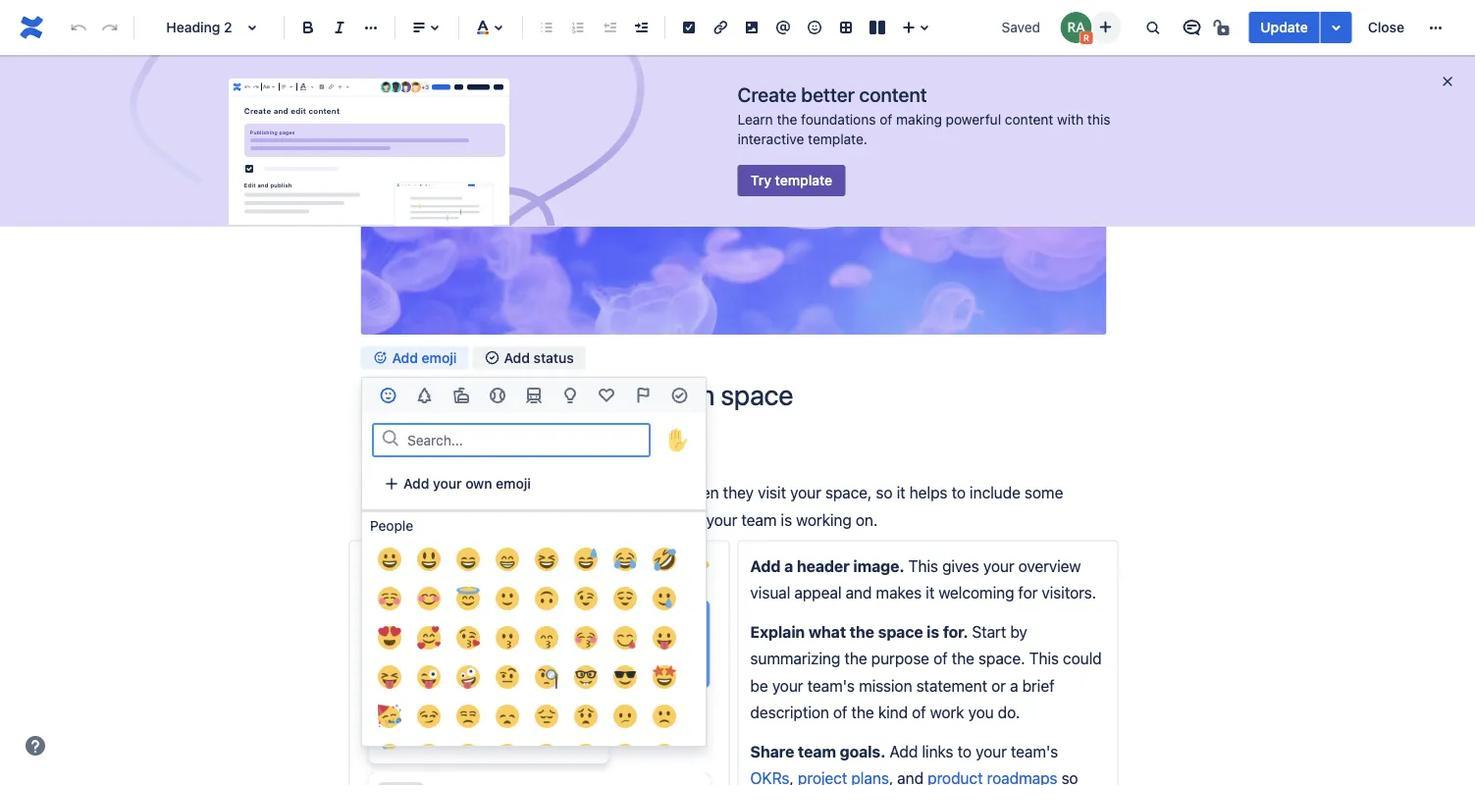 Task type: describe. For each thing, give the bounding box(es) containing it.
productivity image
[[668, 384, 692, 408]]

:pleading_face: image
[[574, 744, 598, 768]]

:smiling_face_with_3_hearts: image
[[417, 627, 441, 650]]

the inside "link"
[[715, 163, 736, 179]]

links
[[922, 742, 954, 761]]

to inside the overview is the first page visitors will see when they visit your space, so it helps to include some information on what the space is about and what your team is working on.
[[952, 484, 966, 502]]

brief
[[1023, 677, 1055, 695]]

:wink: image
[[574, 587, 598, 611]]

:relaxed: image
[[378, 587, 402, 611]]

:relieved: image
[[614, 587, 637, 611]]

heading 2
[[166, 19, 232, 35]]

of inside 'create better content learn the foundations of making powerful content with this interactive template.'
[[880, 111, 893, 128]]

team inside "link"
[[847, 163, 879, 179]]

header inside main content area, start typing to enter text. text box
[[797, 557, 850, 576]]

move this page image
[[365, 163, 381, 179]]

try template button
[[738, 165, 846, 196]]

add left "links"
[[890, 742, 918, 761]]

explain
[[751, 623, 805, 641]]

welcoming
[[939, 584, 1015, 603]]

your down they
[[707, 510, 738, 529]]

and inside this gives your overview visual appeal and makes it welcoming for visitors.
[[846, 584, 872, 603]]

update header image
[[669, 274, 799, 290]]

powerful
[[946, 111, 1002, 128]]

so
[[876, 484, 893, 502]]

chevron down image for text color "image"
[[308, 79, 317, 95]]

add for add status
[[504, 349, 530, 366]]

they
[[723, 484, 754, 502]]

:kissing_heart: image
[[457, 627, 480, 650]]

:blush: image
[[417, 587, 441, 611]]

the down explain what the space is for.
[[845, 650, 868, 668]]

emojis actions and list panel tab panel
[[362, 413, 706, 786]]

space left get
[[627, 163, 665, 179]]

try
[[751, 172, 772, 189]]

edit and publish
[[244, 182, 292, 188]]

:zany_face: image
[[457, 666, 480, 689]]

visitors.
[[1042, 584, 1097, 603]]

ruby anderson image
[[1061, 12, 1092, 43]]

:innocent: image
[[457, 587, 480, 611]]

publishing
[[250, 129, 278, 135]]

:stuck_out_tongue: image
[[653, 627, 677, 650]]

1 vertical spatial team's
[[1011, 742, 1059, 761]]

overview inside the overview is the first page visitors will see when they visit your space, so it helps to include some information on what the space is about and what your team is working on.
[[392, 484, 455, 502]]

:grin: image
[[496, 548, 519, 572]]

flags image
[[632, 384, 655, 408]]

bullet list ⌘⇧8 image
[[535, 16, 559, 39]]

your inside start by summarizing the purpose of the space. this could be your team's mission statement or a brief description of the kind of work you do.
[[773, 677, 804, 695]]

create for create better content learn the foundations of making powerful content with this interactive template.
[[738, 82, 797, 106]]

emoji inside button
[[496, 476, 531, 492]]

image
[[763, 274, 799, 290]]

appeal
[[795, 584, 842, 603]]

people
[[370, 518, 414, 534]]

space inside the overview is the first page visitors will see when they visit your space, so it helps to include some information on what the space is about and what your team is working on.
[[532, 510, 574, 529]]

work
[[931, 703, 965, 722]]

:rofl: image
[[653, 548, 677, 572]]

comment icon image
[[1181, 16, 1204, 39]]

plus image
[[336, 79, 345, 95]]

start
[[973, 623, 1007, 641]]

goals.
[[840, 742, 886, 761]]

redo ⌘⇧z image
[[98, 16, 122, 39]]

making
[[897, 111, 943, 128]]

get the most out of your team space link
[[689, 159, 921, 183]]

:sob: image
[[653, 744, 677, 768]]

first for second my first space link
[[599, 163, 623, 179]]

:kissing_smiling_eyes: image
[[535, 627, 559, 650]]

1 horizontal spatial what
[[668, 510, 703, 529]]

with
[[1058, 111, 1084, 128]]

:disappointed: image
[[496, 705, 519, 729]]

your inside button
[[433, 476, 462, 492]]

my for second my first space link from right
[[388, 163, 408, 179]]

:weary: image
[[535, 744, 559, 768]]

a for create
[[431, 441, 443, 467]]

this
[[1088, 111, 1111, 128]]

emoji inside popup button
[[422, 349, 457, 366]]

team's inside start by summarizing the purpose of the space. this could be your team's mission statement or a brief description of the kind of work you do.
[[808, 677, 855, 695]]

better
[[802, 82, 855, 106]]

see
[[652, 484, 677, 502]]

and left the edit
[[274, 106, 288, 115]]

objects image
[[559, 384, 582, 408]]

a for add
[[785, 557, 794, 576]]

is up on
[[459, 484, 470, 502]]

visual
[[751, 584, 791, 603]]

chevron down image for align left icon
[[287, 79, 296, 95]]

2 my first space link from the left
[[576, 159, 665, 183]]

my for second my first space link
[[576, 163, 595, 179]]

the up purpose
[[850, 623, 875, 641]]

could
[[1063, 650, 1102, 668]]

add your own emoji button
[[372, 468, 543, 500]]

team inside the overview is the first page visitors will see when they visit your space, so it helps to include some information on what the space is about and what your team is working on.
[[742, 510, 777, 529]]

create better content learn the foundations of making powerful content with this interactive template.
[[738, 82, 1111, 147]]

align left image
[[408, 16, 431, 39]]

travel & places image
[[522, 384, 546, 408]]

update button
[[1249, 12, 1320, 43]]

add image, video, or file image
[[740, 16, 764, 39]]

is left for.
[[927, 623, 940, 641]]

link image
[[327, 79, 335, 95]]

:stuck_out_tongue_winking_eye: image
[[417, 666, 441, 689]]

it inside this gives your overview visual appeal and makes it welcoming for visitors.
[[926, 584, 935, 603]]

image.
[[854, 557, 905, 576]]

mission
[[859, 677, 913, 695]]

:confused: image
[[614, 705, 637, 729]]

visitors
[[571, 484, 622, 502]]

close button
[[1357, 12, 1417, 43]]

status
[[534, 349, 574, 366]]

by
[[1011, 623, 1028, 641]]

nature image
[[413, 384, 437, 408]]

confluence icon image
[[232, 82, 243, 93]]

is down the visitors
[[578, 510, 589, 529]]

it inside the overview is the first page visitors will see when they visit your space, so it helps to include some information on what the space is about and what your team is working on.
[[897, 484, 906, 502]]

working
[[797, 510, 852, 529]]

1 my first space link from the left
[[388, 159, 478, 183]]

create and edit content
[[244, 106, 340, 115]]

first inside the overview is the first page visitors will see when they visit your space, so it helps to include some information on what the space is about and what your team is working on.
[[501, 484, 528, 502]]

undo image
[[244, 79, 252, 95]]

symbols image
[[595, 384, 619, 408]]

out
[[775, 163, 795, 179]]

on.
[[856, 510, 878, 529]]

add emoji
[[392, 349, 457, 366]]

space inside "link"
[[883, 163, 921, 179]]

:slight_frown: image
[[653, 705, 677, 729]]

chevron down image for plus icon
[[344, 79, 352, 95]]

the down for.
[[952, 650, 975, 668]]

:kissing_closed_eyes: image
[[574, 627, 598, 650]]

layouts image
[[866, 16, 890, 39]]

Main content area, start typing to enter text. text field
[[349, 441, 1119, 786]]

2 horizontal spatial what
[[809, 623, 846, 641]]

overview for create a stellar overview
[[512, 441, 600, 467]]

visit
[[758, 484, 787, 502]]

space.
[[979, 650, 1026, 668]]

mention image
[[772, 16, 795, 39]]

kind
[[879, 703, 908, 722]]

adjust update settings image
[[1325, 16, 1349, 39]]

italic ⌘i image
[[328, 16, 352, 39]]

:smiling_face_with_tear: image
[[653, 587, 677, 611]]

and inside the overview is the first page visitors will see when they visit your space, so it helps to include some information on what the space is about and what your team is working on.
[[638, 510, 664, 529]]

Give this page a title text field
[[361, 379, 1107, 411]]

this inside start by summarizing the purpose of the space. this could be your team's mission statement or a brief description of the kind of work you do.
[[1030, 650, 1059, 668]]

indent tab image
[[629, 16, 653, 39]]

:stuck_out_tongue_closed_eyes: image
[[378, 666, 402, 689]]

get
[[689, 163, 711, 179]]

:pensive: image
[[535, 705, 559, 729]]

content link
[[501, 159, 552, 183]]

:grinning: image
[[378, 548, 402, 572]]

outdent ⇧tab image
[[598, 16, 622, 39]]

some
[[1025, 484, 1064, 502]]

the down create a stellar overview
[[474, 484, 497, 502]]

update for update header image
[[669, 274, 713, 290]]

summarizing
[[751, 650, 841, 668]]

own
[[466, 476, 492, 492]]

makes
[[876, 584, 922, 603]]

and right the 'edit'
[[258, 182, 269, 188]]

the left kind
[[852, 703, 875, 722]]

people image
[[377, 384, 400, 408]]

create for create a stellar overview
[[361, 441, 426, 467]]

learn
[[738, 111, 774, 128]]

share
[[751, 742, 795, 761]]

emoji picker dialog
[[361, 377, 707, 786]]

you
[[969, 703, 994, 722]]

space left "content"
[[440, 163, 478, 179]]

the
[[361, 484, 388, 502]]

the inside 'create better content learn the foundations of making powerful content with this interactive template.'
[[777, 111, 798, 128]]

add for add emoji
[[392, 349, 418, 366]]

:frowning2: image
[[378, 744, 402, 768]]

add status
[[504, 349, 574, 366]]

numbered list ⌘⇧7 image
[[567, 16, 590, 39]]

more formatting image
[[359, 16, 383, 39]]

most
[[739, 163, 771, 179]]

redo image
[[252, 79, 260, 95]]

2 horizontal spatial content
[[1005, 111, 1054, 128]]



Task type: vqa. For each thing, say whether or not it's contained in the screenshot.
top shortcuts
no



Task type: locate. For each thing, give the bounding box(es) containing it.
1 vertical spatial header
[[797, 557, 850, 576]]

this gives your overview visual appeal and makes it welcoming for visitors.
[[751, 557, 1097, 603]]

create up publishing
[[244, 106, 271, 115]]

page
[[532, 484, 567, 502]]

team right share
[[798, 742, 837, 761]]

2 my first space from the left
[[576, 163, 665, 179]]

space down making on the top of page
[[883, 163, 921, 179]]

a right or
[[1011, 677, 1019, 695]]

my first space for second my first space link
[[576, 163, 665, 179]]

0 horizontal spatial header
[[717, 274, 759, 290]]

for.
[[944, 623, 969, 641]]

chevron down image left checkbox icon
[[308, 79, 317, 95]]

0 horizontal spatial create
[[244, 106, 271, 115]]

1 horizontal spatial overview
[[512, 441, 600, 467]]

:raised_hand: image
[[661, 423, 696, 458]]

chevron down image for text style image
[[270, 79, 278, 95]]

1 vertical spatial update
[[669, 274, 713, 290]]

gives
[[943, 557, 980, 576]]

space down page
[[532, 510, 574, 529]]

when
[[681, 484, 719, 502]]

edit
[[291, 106, 306, 115]]

2 horizontal spatial a
[[1011, 677, 1019, 695]]

your
[[816, 163, 844, 179], [433, 476, 462, 492], [791, 484, 822, 502], [707, 510, 738, 529], [984, 557, 1015, 576], [773, 677, 804, 695], [976, 742, 1007, 761]]

first left page
[[501, 484, 528, 502]]

2 vertical spatial team
[[798, 742, 837, 761]]

update inside popup button
[[669, 274, 713, 290]]

:persevere: image
[[417, 744, 441, 768]]

0 vertical spatial a
[[431, 441, 443, 467]]

2 horizontal spatial overview
[[1019, 557, 1082, 576]]

add for add a header image.
[[751, 557, 781, 576]]

my right "content"
[[576, 163, 595, 179]]

heading 2 button
[[142, 6, 276, 49]]

your up the working
[[791, 484, 822, 502]]

0 horizontal spatial team
[[742, 510, 777, 529]]

1 horizontal spatial my first space link
[[576, 159, 665, 183]]

create inside 'create better content learn the foundations of making powerful content with this interactive template.'
[[738, 82, 797, 106]]

:star_struck: image
[[653, 666, 677, 689]]

add up information
[[404, 476, 430, 492]]

0 vertical spatial team's
[[808, 677, 855, 695]]

explain what the space is for.
[[751, 623, 973, 641]]

or
[[992, 677, 1006, 695]]

1 horizontal spatial update
[[1261, 19, 1309, 35]]

:partying_face: image
[[378, 705, 402, 729]]

saved
[[1002, 19, 1041, 35]]

1 vertical spatial emoji
[[496, 476, 531, 492]]

the up the :grin: icon
[[505, 510, 528, 529]]

space
[[440, 163, 478, 179], [627, 163, 665, 179], [883, 163, 921, 179], [532, 510, 574, 529], [879, 623, 924, 641]]

bold ⌘b image
[[297, 16, 320, 39]]

1 horizontal spatial first
[[501, 484, 528, 502]]

chevron down image
[[287, 79, 296, 95], [344, 79, 352, 95]]

:laughing: image
[[535, 548, 559, 572]]

for
[[1019, 584, 1038, 603]]

the right get
[[715, 163, 736, 179]]

a inside start by summarizing the purpose of the space. this could be your team's mission statement or a brief description of the kind of work you do.
[[1011, 677, 1019, 695]]

checkbox image
[[241, 161, 257, 177]]

0 horizontal spatial what
[[467, 510, 501, 529]]

+3
[[421, 83, 429, 91]]

do.
[[998, 703, 1021, 722]]

overview for this gives your overview visual appeal and makes it welcoming for visitors.
[[1019, 557, 1082, 576]]

confluence image
[[16, 12, 47, 43], [16, 12, 47, 43]]

my first space link
[[388, 159, 478, 183], [576, 159, 665, 183]]

foundations
[[801, 111, 876, 128]]

add status button
[[473, 346, 586, 370]]

:smile: image
[[457, 548, 480, 572]]

add emoji image
[[373, 350, 388, 366]]

team's down summarizing at the bottom
[[808, 677, 855, 695]]

overview up visitors.
[[1019, 557, 1082, 576]]

0 horizontal spatial first
[[411, 163, 436, 179]]

edit
[[244, 182, 256, 188]]

first right "content"
[[599, 163, 623, 179]]

this up makes
[[909, 557, 939, 576]]

overview
[[512, 441, 600, 467], [392, 484, 455, 502], [1019, 557, 1082, 576]]

your left own at the bottom left of page
[[433, 476, 462, 492]]

update header image button
[[663, 242, 805, 291]]

0 horizontal spatial update
[[669, 274, 713, 290]]

helps
[[910, 484, 948, 502]]

what down appeal
[[809, 623, 846, 641]]

0 horizontal spatial my first space
[[388, 163, 478, 179]]

my
[[388, 163, 408, 179], [576, 163, 595, 179]]

1 vertical spatial overview
[[392, 484, 455, 502]]

:slight_smile: image
[[496, 587, 519, 611]]

content left with
[[1005, 111, 1054, 128]]

add inside "add emoji" popup button
[[392, 349, 418, 366]]

the up the interactive
[[777, 111, 798, 128]]

2 vertical spatial overview
[[1019, 557, 1082, 576]]

team's
[[808, 677, 855, 695], [1011, 742, 1059, 761]]

:joy: image
[[614, 548, 637, 572]]

header inside popup button
[[717, 274, 759, 290]]

:face_with_raised_eyebrow: image
[[496, 666, 519, 689]]

what right on
[[467, 510, 501, 529]]

add left the status
[[504, 349, 530, 366]]

and down see at the left bottom
[[638, 510, 664, 529]]

1 horizontal spatial my
[[576, 163, 595, 179]]

1 chevron down image from the left
[[287, 79, 296, 95]]

1 vertical spatial team
[[742, 510, 777, 529]]

share team goals. add links to your team's
[[751, 742, 1063, 761]]

add emoji button
[[361, 346, 469, 370]]

text style image
[[262, 79, 271, 95]]

0 horizontal spatial chevron down image
[[287, 79, 296, 95]]

:upside_down: image
[[535, 587, 559, 611]]

chevron down image left text color "image"
[[287, 79, 296, 95]]

chevron down image right link image
[[344, 79, 352, 95]]

:smirk: image
[[417, 705, 441, 729]]

0 vertical spatial team
[[847, 163, 879, 179]]

0 horizontal spatial team's
[[808, 677, 855, 695]]

:unamused: image
[[457, 705, 480, 729]]

find and replace image
[[1141, 16, 1165, 39]]

of inside "link"
[[799, 163, 812, 179]]

table image
[[835, 16, 858, 39]]

my first space link left get
[[576, 159, 665, 183]]

0 horizontal spatial my first space link
[[388, 159, 478, 183]]

the overview is the first page visitors will see when they visit your space, so it helps to include some information on what the space is about and what your team is working on.
[[361, 484, 1068, 529]]

what down when
[[668, 510, 703, 529]]

2
[[224, 19, 232, 35]]

content
[[501, 163, 552, 179]]

checkbox image
[[318, 79, 326, 95]]

add for add your own emoji
[[404, 476, 430, 492]]

statement
[[917, 677, 988, 695]]

:confounded: image
[[457, 744, 480, 768]]

include
[[970, 484, 1021, 502]]

overview up page
[[512, 441, 600, 467]]

chevron down image
[[270, 79, 278, 95], [308, 79, 317, 95]]

interactive
[[738, 131, 805, 147]]

a up add your own emoji button
[[431, 441, 443, 467]]

this up brief
[[1030, 650, 1059, 668]]

0 horizontal spatial my
[[388, 163, 408, 179]]

my right the move this page 'image'
[[388, 163, 408, 179]]

1 vertical spatial a
[[785, 557, 794, 576]]

1 horizontal spatial content
[[860, 82, 928, 106]]

my first space left get
[[576, 163, 665, 179]]

2 horizontal spatial team
[[847, 163, 879, 179]]

2 horizontal spatial create
[[738, 82, 797, 106]]

help image
[[24, 735, 47, 758]]

:nerd: image
[[574, 666, 598, 689]]

2 chevron down image from the left
[[344, 79, 352, 95]]

publishing pages
[[250, 129, 295, 135]]

template
[[775, 172, 833, 189]]

link image
[[709, 16, 733, 39]]

1 vertical spatial this
[[1030, 650, 1059, 668]]

your inside "link"
[[816, 163, 844, 179]]

overview up information
[[392, 484, 455, 502]]

pages
[[279, 129, 295, 135]]

your up the welcoming
[[984, 557, 1015, 576]]

first right the move this page 'image'
[[411, 163, 436, 179]]

about
[[593, 510, 634, 529]]

to right helps
[[952, 484, 966, 502]]

add right add emoji image
[[392, 349, 418, 366]]

:yum: image
[[614, 627, 637, 650]]

0 vertical spatial emoji
[[422, 349, 457, 366]]

team down template.
[[847, 163, 879, 179]]

template.
[[808, 131, 868, 147]]

text color image
[[298, 79, 309, 95]]

update inside 'button'
[[1261, 19, 1309, 35]]

1 vertical spatial create
[[244, 106, 271, 115]]

0 vertical spatial update
[[1261, 19, 1309, 35]]

team down visit
[[742, 510, 777, 529]]

your up description
[[773, 677, 804, 695]]

0 vertical spatial overview
[[512, 441, 600, 467]]

create up the
[[361, 441, 426, 467]]

1 horizontal spatial chevron down image
[[308, 79, 317, 95]]

:worried: image
[[574, 705, 598, 729]]

of
[[880, 111, 893, 128], [799, 163, 812, 179], [934, 650, 948, 668], [834, 703, 848, 722], [912, 703, 927, 722]]

1 horizontal spatial this
[[1030, 650, 1059, 668]]

1 horizontal spatial team's
[[1011, 742, 1059, 761]]

activity image
[[486, 384, 510, 408]]

Emoji name field
[[402, 426, 649, 454]]

update
[[1261, 19, 1309, 35], [669, 274, 713, 290]]

1 horizontal spatial header
[[797, 557, 850, 576]]

stellar
[[448, 441, 507, 467]]

add up "visual"
[[751, 557, 781, 576]]

create up learn at the top of the page
[[738, 82, 797, 106]]

food & drink image
[[450, 384, 473, 408]]

heading
[[166, 19, 220, 35]]

1 horizontal spatial emoji
[[496, 476, 531, 492]]

overview inside this gives your overview visual appeal and makes it welcoming for visitors.
[[1019, 557, 1082, 576]]

align left image
[[280, 79, 288, 95]]

:sweat_smile: image
[[574, 548, 598, 572]]

add your own emoji
[[404, 476, 531, 492]]

:kissing: image
[[496, 627, 519, 650]]

0 vertical spatial to
[[952, 484, 966, 502]]

the
[[777, 111, 798, 128], [715, 163, 736, 179], [474, 484, 497, 502], [505, 510, 528, 529], [850, 623, 875, 641], [845, 650, 868, 668], [952, 650, 975, 668], [852, 703, 875, 722]]

2 chevron down image from the left
[[308, 79, 317, 95]]

more image
[[1425, 16, 1448, 39]]

undo ⌘z image
[[67, 16, 90, 39]]

1 horizontal spatial a
[[785, 557, 794, 576]]

my first space right the move this page 'image'
[[388, 163, 478, 179]]

0 horizontal spatial overview
[[392, 484, 455, 502]]

my first space
[[388, 163, 478, 179], [576, 163, 665, 179]]

is down visit
[[781, 510, 793, 529]]

create for create and edit content
[[244, 106, 271, 115]]

:sunglasses: image
[[614, 666, 637, 689]]

emoji image
[[803, 16, 827, 39]]

header up appeal
[[797, 557, 850, 576]]

0 horizontal spatial it
[[897, 484, 906, 502]]

to
[[952, 484, 966, 502], [958, 742, 972, 761]]

1 horizontal spatial my first space
[[576, 163, 665, 179]]

invite to edit image
[[1094, 15, 1118, 39]]

is
[[459, 484, 470, 502], [578, 510, 589, 529], [781, 510, 793, 529], [927, 623, 940, 641]]

create a stellar overview
[[361, 441, 600, 467]]

1 horizontal spatial it
[[926, 584, 935, 603]]

:cry: image
[[614, 744, 637, 768]]

add a header image.
[[751, 557, 905, 576]]

no restrictions image
[[1212, 16, 1236, 39]]

add inside the add status dropdown button
[[504, 349, 530, 366]]

header left image
[[717, 274, 759, 290]]

emoji
[[422, 349, 457, 366], [496, 476, 531, 492]]

team
[[847, 163, 879, 179], [742, 510, 777, 529], [798, 742, 837, 761]]

0 vertical spatial create
[[738, 82, 797, 106]]

1 vertical spatial to
[[958, 742, 972, 761]]

1 my first space from the left
[[388, 163, 478, 179]]

2 horizontal spatial first
[[599, 163, 623, 179]]

try template
[[751, 172, 833, 189]]

your down you
[[976, 742, 1007, 761]]

space up purpose
[[879, 623, 924, 641]]

content up making on the top of page
[[860, 82, 928, 106]]

a up "visual"
[[785, 557, 794, 576]]

what
[[467, 510, 501, 529], [668, 510, 703, 529], [809, 623, 846, 641]]

0 horizontal spatial content
[[309, 106, 340, 115]]

1 my from the left
[[388, 163, 408, 179]]

it right so
[[897, 484, 906, 502]]

get the most out of your team space
[[689, 163, 921, 179]]

0 horizontal spatial chevron down image
[[270, 79, 278, 95]]

create inside main content area, start typing to enter text. text box
[[361, 441, 426, 467]]

dismiss image
[[1441, 74, 1456, 89]]

:tired_face: image
[[496, 744, 519, 768]]

on
[[445, 510, 463, 529]]

your down template.
[[816, 163, 844, 179]]

space,
[[826, 484, 872, 502]]

:face_with_monocle: image
[[535, 666, 559, 689]]

2 vertical spatial a
[[1011, 677, 1019, 695]]

1 horizontal spatial chevron down image
[[344, 79, 352, 95]]

create
[[738, 82, 797, 106], [244, 106, 271, 115], [361, 441, 426, 467]]

choose an emoji category tab list
[[362, 378, 706, 413]]

0 vertical spatial this
[[909, 557, 939, 576]]

add inside add your own emoji button
[[404, 476, 430, 492]]

publish
[[270, 182, 292, 188]]

team's down do.
[[1011, 742, 1059, 761]]

information
[[361, 510, 441, 529]]

1 vertical spatial it
[[926, 584, 935, 603]]

emoji right own at the bottom left of page
[[496, 476, 531, 492]]

0 horizontal spatial a
[[431, 441, 443, 467]]

and down 'image.'
[[846, 584, 872, 603]]

update left image
[[669, 274, 713, 290]]

1 chevron down image from the left
[[270, 79, 278, 95]]

it right makes
[[926, 584, 935, 603]]

0 horizontal spatial emoji
[[422, 349, 457, 366]]

action item image
[[678, 16, 701, 39]]

emoji up the nature image
[[422, 349, 457, 366]]

1 horizontal spatial create
[[361, 441, 426, 467]]

:smiley: image
[[417, 548, 441, 572]]

your inside this gives your overview visual appeal and makes it welcoming for visitors.
[[984, 557, 1015, 576]]

0 vertical spatial it
[[897, 484, 906, 502]]

update left adjust update settings image
[[1261, 19, 1309, 35]]

chevron down image left align left icon
[[270, 79, 278, 95]]

be
[[751, 677, 769, 695]]

0 vertical spatial header
[[717, 274, 759, 290]]

close
[[1369, 19, 1405, 35]]

:heart_eyes: image
[[378, 627, 402, 650]]

my first space link right the move this page 'image'
[[388, 159, 478, 183]]

description
[[751, 703, 830, 722]]

2 my from the left
[[576, 163, 595, 179]]

:raised_hand: image
[[667, 429, 690, 452]]

1 horizontal spatial team
[[798, 742, 837, 761]]

to right "links"
[[958, 742, 972, 761]]

update for update
[[1261, 19, 1309, 35]]

header
[[717, 274, 759, 290], [797, 557, 850, 576]]

0 horizontal spatial this
[[909, 557, 939, 576]]

this inside this gives your overview visual appeal and makes it welcoming for visitors.
[[909, 557, 939, 576]]

purpose
[[872, 650, 930, 668]]

first for second my first space link from right
[[411, 163, 436, 179]]

content down checkbox icon
[[309, 106, 340, 115]]

and
[[274, 106, 288, 115], [258, 182, 269, 188], [638, 510, 664, 529], [846, 584, 872, 603]]

2 vertical spatial create
[[361, 441, 426, 467]]

my first space for second my first space link from right
[[388, 163, 478, 179]]



